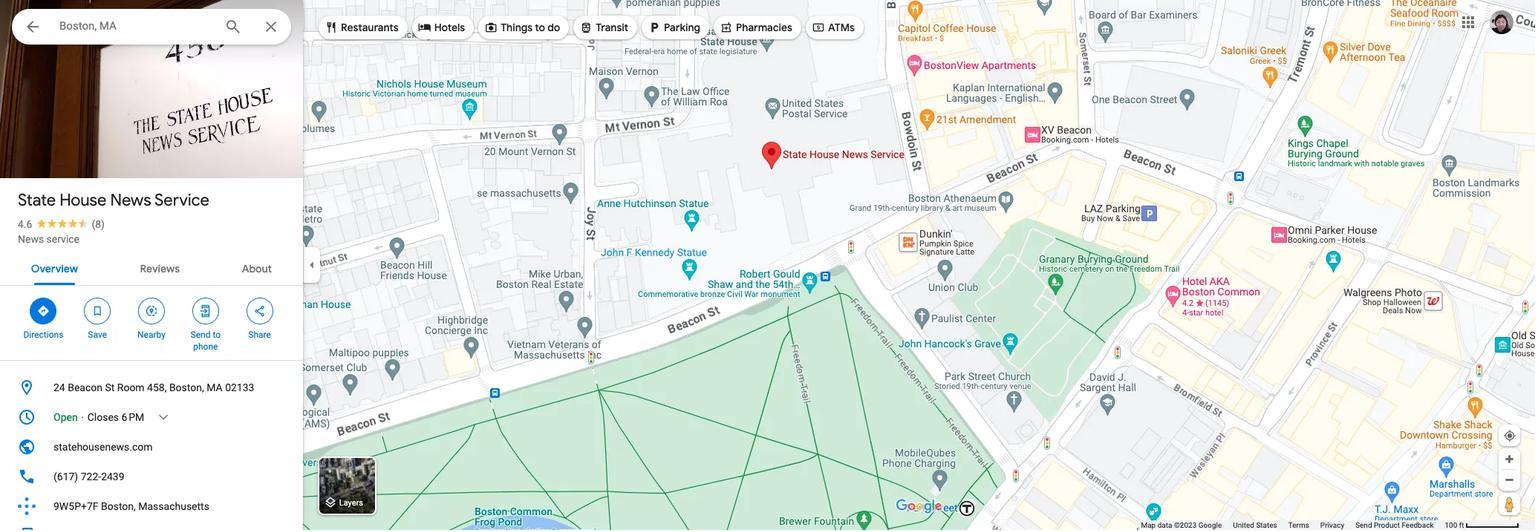 Task type: describe. For each thing, give the bounding box(es) containing it.
8 reviews element
[[92, 218, 105, 230]]

hotels
[[434, 21, 465, 34]]

united states button
[[1233, 521, 1277, 530]]

massachusetts
[[138, 501, 209, 513]]


[[580, 19, 593, 35]]

atms
[[828, 21, 855, 34]]

privacy
[[1321, 521, 1345, 530]]

footer inside google maps element
[[1141, 521, 1445, 530]]

458,
[[147, 382, 167, 394]]

state
[[18, 190, 56, 211]]

send state house news service to your phone image
[[18, 527, 36, 530]]

service
[[154, 190, 209, 211]]

directions
[[23, 330, 63, 340]]

phone
[[193, 342, 218, 352]]

tab list inside state house news service main content
[[0, 250, 303, 285]]

open
[[53, 411, 78, 423]]

 restaurants
[[325, 19, 399, 35]]

100
[[1445, 521, 1458, 530]]


[[812, 19, 825, 35]]

statehousenews.com
[[53, 441, 153, 453]]

data
[[1158, 521, 1172, 530]]

news inside button
[[18, 233, 44, 245]]


[[325, 19, 338, 35]]

©2023
[[1174, 521, 1197, 530]]

24 beacon st room 458, boston, ma 02133 button
[[0, 373, 303, 403]]

722-
[[81, 471, 101, 483]]

 things to do
[[484, 19, 560, 35]]

Boston, MA field
[[12, 9, 291, 45]]

state house news service
[[18, 190, 209, 211]]

room
[[117, 382, 145, 394]]


[[648, 19, 661, 35]]

24 beacon st room 458, boston, ma 02133
[[53, 382, 254, 394]]

0 vertical spatial news
[[110, 190, 151, 211]]

0 vertical spatial boston,
[[169, 382, 204, 394]]

open ⋅ closes 6 pm
[[53, 411, 144, 423]]

about
[[242, 262, 272, 276]]

google maps element
[[0, 0, 1535, 530]]

collapse side panel image
[[304, 257, 320, 273]]

send product feedback
[[1356, 521, 1434, 530]]

news service
[[18, 233, 79, 245]]


[[484, 19, 498, 35]]

states
[[1256, 521, 1277, 530]]

closes
[[87, 411, 119, 423]]


[[720, 19, 733, 35]]

united states
[[1233, 521, 1277, 530]]

st
[[105, 382, 115, 394]]

service
[[46, 233, 79, 245]]


[[418, 19, 431, 35]]

ma
[[207, 382, 223, 394]]

show open hours for the week image
[[157, 411, 170, 424]]

google account: michele murakami  
(michele.murakami@adept.ai) image
[[1490, 10, 1514, 34]]

nearby
[[137, 330, 166, 340]]

map
[[1141, 521, 1156, 530]]

house
[[60, 190, 107, 211]]

overview button
[[19, 250, 90, 285]]

4.6 stars image
[[32, 218, 92, 228]]

reviews
[[140, 262, 180, 276]]



Task type: vqa. For each thing, say whether or not it's contained in the screenshot.
Joyce
no



Task type: locate. For each thing, give the bounding box(es) containing it.
24
[[53, 382, 65, 394]]

boston, left ma
[[169, 382, 204, 394]]


[[199, 303, 212, 319]]

reviews button
[[128, 250, 192, 285]]

 atms
[[812, 19, 855, 35]]

to inside  things to do
[[535, 21, 545, 34]]

beacon
[[68, 382, 102, 394]]

64 photos
[[38, 147, 91, 161]]

tab list containing overview
[[0, 250, 303, 285]]

1 vertical spatial send
[[1356, 521, 1372, 530]]

send up phone
[[191, 330, 211, 340]]

6 pm
[[121, 411, 144, 423]]

1 horizontal spatial send
[[1356, 521, 1372, 530]]

pharmacies
[[736, 21, 792, 34]]

0 horizontal spatial news
[[18, 233, 44, 245]]

 button
[[12, 9, 53, 48]]

zoom out image
[[1504, 475, 1515, 486]]

information for state house news service region
[[0, 373, 303, 530]]

footer containing map data ©2023 google
[[1141, 521, 1445, 530]]

none field inside boston, ma field
[[59, 17, 212, 35]]

(617) 722-2439
[[53, 471, 124, 483]]

about button
[[230, 250, 284, 285]]

send product feedback button
[[1356, 521, 1434, 530]]

send for send to phone
[[191, 330, 211, 340]]

tab list
[[0, 250, 303, 285]]

0 horizontal spatial send
[[191, 330, 211, 340]]

1 vertical spatial news
[[18, 233, 44, 245]]

footer
[[1141, 521, 1445, 530]]

hours image
[[18, 409, 36, 426]]

news service button
[[18, 232, 79, 247]]

zoom in image
[[1504, 454, 1515, 465]]

send for send product feedback
[[1356, 521, 1372, 530]]

show your location image
[[1503, 429, 1517, 443]]

 parking
[[648, 19, 700, 35]]

send inside send to phone
[[191, 330, 211, 340]]

64 photos button
[[11, 141, 97, 167]]

None field
[[59, 17, 212, 35]]

terms button
[[1289, 521, 1309, 530]]

4.6
[[18, 218, 32, 230]]

⋅
[[80, 411, 85, 423]]

state house news service main content
[[0, 0, 419, 530]]

100 ft
[[1445, 521, 1464, 530]]

send inside button
[[1356, 521, 1372, 530]]

64
[[38, 147, 51, 161]]

send left product
[[1356, 521, 1372, 530]]

send to phone
[[191, 330, 221, 352]]

photo of state house news service image
[[0, 0, 419, 178]]

save
[[88, 330, 107, 340]]

9w5p+7f
[[53, 501, 98, 513]]

to left do
[[535, 21, 545, 34]]


[[91, 303, 104, 319]]

 transit
[[580, 19, 628, 35]]

0 vertical spatial send
[[191, 330, 211, 340]]

things
[[501, 21, 533, 34]]

0 vertical spatial to
[[535, 21, 545, 34]]

terms
[[1289, 521, 1309, 530]]

send
[[191, 330, 211, 340], [1356, 521, 1372, 530]]


[[37, 303, 50, 319]]

1 vertical spatial to
[[213, 330, 221, 340]]

(8)
[[92, 218, 105, 230]]

google
[[1199, 521, 1222, 530]]

feedback
[[1402, 521, 1434, 530]]

2439
[[101, 471, 124, 483]]

parking
[[664, 21, 700, 34]]

map data ©2023 google
[[1141, 521, 1222, 530]]

9w5p+7f boston, massachusetts button
[[0, 492, 303, 521]]

1 horizontal spatial news
[[110, 190, 151, 211]]

 pharmacies
[[720, 19, 792, 35]]

ft
[[1459, 521, 1464, 530]]

1 vertical spatial boston,
[[101, 501, 136, 513]]

(617) 722-2439 button
[[0, 462, 303, 492]]

transit
[[596, 21, 628, 34]]

1 horizontal spatial boston,
[[169, 382, 204, 394]]

02133
[[225, 382, 254, 394]]

news down 4.6
[[18, 233, 44, 245]]


[[145, 303, 158, 319]]

news right house
[[110, 190, 151, 211]]

0 horizontal spatial to
[[213, 330, 221, 340]]

to inside send to phone
[[213, 330, 221, 340]]

100 ft button
[[1445, 521, 1520, 530]]

photos
[[54, 147, 91, 161]]

privacy button
[[1321, 521, 1345, 530]]

1 horizontal spatial to
[[535, 21, 545, 34]]

 hotels
[[418, 19, 465, 35]]

restaurants
[[341, 21, 399, 34]]


[[253, 303, 266, 319]]

9w5p+7f boston, massachusetts
[[53, 501, 209, 513]]

(617)
[[53, 471, 78, 483]]

statehousenews.com link
[[0, 432, 303, 462]]

boston, down 2439
[[101, 501, 136, 513]]

to up phone
[[213, 330, 221, 340]]

news
[[110, 190, 151, 211], [18, 233, 44, 245]]

boston,
[[169, 382, 204, 394], [101, 501, 136, 513]]


[[24, 16, 42, 37]]

layers
[[339, 499, 363, 508]]

show street view coverage image
[[1499, 493, 1520, 515]]

united
[[1233, 521, 1254, 530]]

product
[[1374, 521, 1400, 530]]

 search field
[[12, 9, 291, 48]]

actions for state house news service region
[[0, 286, 303, 360]]

overview
[[31, 262, 78, 276]]

0 horizontal spatial boston,
[[101, 501, 136, 513]]

do
[[548, 21, 560, 34]]

share
[[248, 330, 271, 340]]

to
[[535, 21, 545, 34], [213, 330, 221, 340]]



